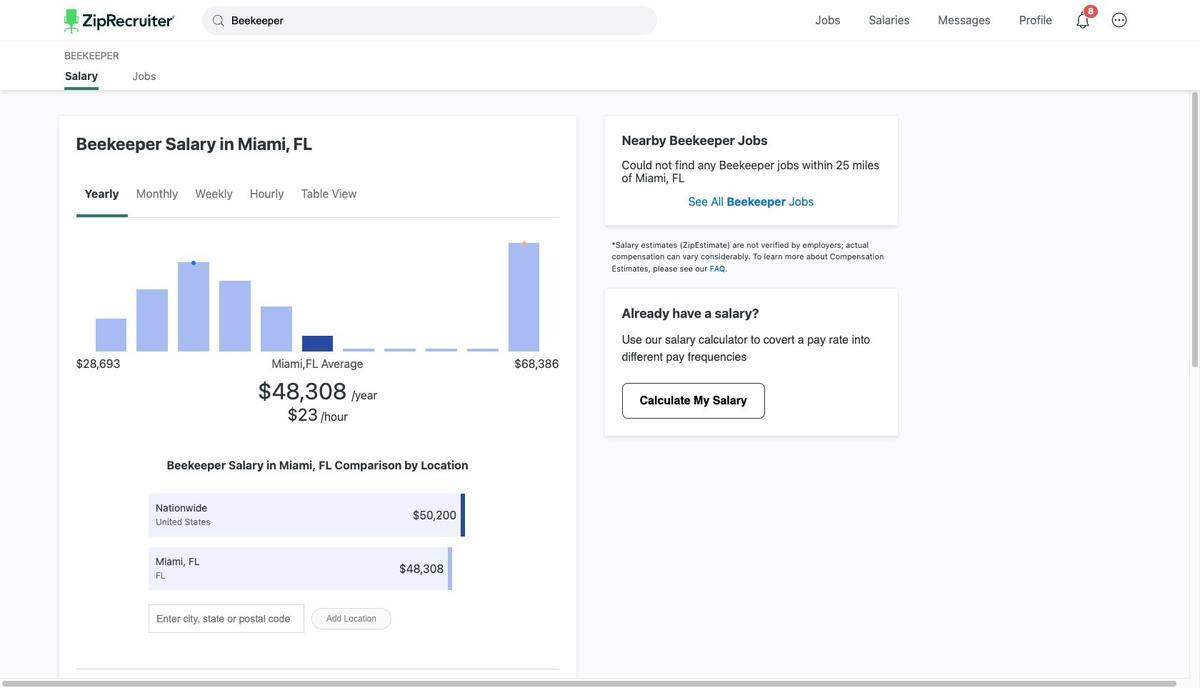 Task type: vqa. For each thing, say whether or not it's contained in the screenshot.
second Save job for later image from the top
no



Task type: locate. For each thing, give the bounding box(es) containing it.
Enter city, state or postal code text field
[[149, 605, 304, 633]]

menu image
[[1103, 4, 1136, 37]]

Search job title or keyword text field
[[202, 6, 657, 35]]

tab list
[[76, 173, 293, 217]]

main element
[[64, 0, 1136, 41]]

None button
[[311, 608, 391, 630]]

ziprecruiter image
[[64, 9, 175, 34]]



Task type: describe. For each thing, give the bounding box(es) containing it.
tabs element
[[64, 69, 1136, 90]]



